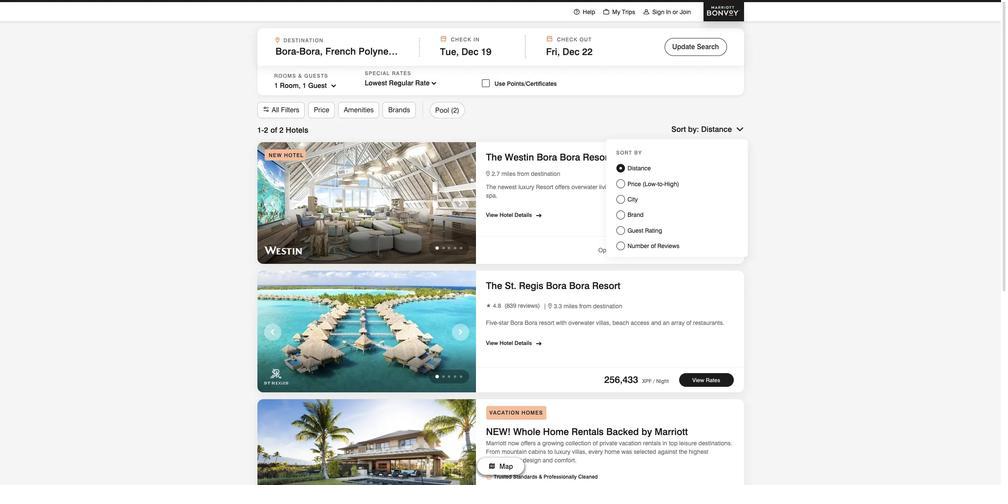 Task type: describe. For each thing, give the bounding box(es) containing it.
update search
[[673, 43, 719, 51]]

view for the st. regis bora bora resort
[[486, 339, 498, 346]]

3.3
[[554, 303, 562, 310]]

destination
[[284, 37, 324, 44]]

sort by
[[617, 150, 642, 156]]

concept
[[629, 183, 651, 190]]

by for sort by :
[[688, 125, 697, 134]]

cleaned
[[579, 474, 598, 480]]

brands
[[388, 106, 410, 114]]

(2)
[[451, 106, 460, 114]]

highest
[[689, 449, 709, 455]]

reviews
[[658, 243, 680, 249]]

beach
[[613, 320, 629, 326]]

hotel for westin
[[500, 211, 513, 218]]

opening
[[599, 247, 622, 254]]

all
[[272, 106, 279, 114]]

from for 3.3
[[580, 303, 592, 310]]

the westin bora bora resort & spa
[[486, 151, 640, 163]]

mountain
[[502, 449, 527, 455]]

256,433
[[605, 374, 639, 385]]

opening soon may 2024
[[599, 247, 665, 254]]

of right "-"
[[271, 126, 277, 135]]

rooms & guests
[[274, 72, 328, 79]]

from
[[486, 449, 500, 455]]

map image
[[489, 461, 495, 468]]

number of reviews menu
[[617, 242, 738, 250]]

new hotel
[[269, 152, 304, 158]]

every
[[589, 449, 603, 455]]

destination for 2.7 miles from destination
[[531, 170, 561, 177]]

destinations.
[[699, 440, 733, 447]]

full
[[723, 183, 730, 190]]

|
[[544, 303, 547, 310]]

join
[[680, 8, 691, 15]]

vacation homes
[[490, 410, 543, 416]]

1 - 2 of 2 hotels
[[257, 126, 309, 135]]

distance menu
[[617, 164, 738, 173]]

restaurant
[[675, 183, 704, 190]]

by for sort by
[[635, 150, 642, 156]]

view for the westin bora bora resort & spa
[[486, 211, 498, 218]]

view hotel details for st.
[[486, 339, 532, 346]]

lounge with pool table, games and media. image
[[257, 142, 476, 265]]

(low-
[[643, 180, 658, 187]]

special
[[365, 70, 390, 76]]

& inside button
[[614, 151, 621, 163]]

my trips button
[[599, 0, 639, 22]]

new! whole home rentals backed by marriott link
[[486, 425, 688, 439]]

:
[[697, 125, 699, 134]]

2 vertical spatial &
[[539, 474, 543, 480]]

reviews
[[518, 303, 538, 309]]

distance button
[[702, 124, 744, 135]]

help link
[[570, 0, 599, 22]]

city menu
[[617, 195, 738, 204]]

special rates
[[365, 70, 412, 76]]

rooms
[[274, 72, 296, 79]]

leisure
[[680, 440, 697, 447]]

new! whole home rentals backed by marriott marriott now offers a growing collection of private vacation rentals in top leisure destinations. from mountain cabins to luxury villas, every home was selected against the highest standards for design and comfort.
[[486, 426, 733, 464]]

a 4-bedroom home with 4 master suites and heating swimming pool and hot tub. image
[[257, 399, 476, 485]]

by inside new! whole home rentals backed by marriott marriott now offers a growing collection of private vacation rentals in top leisure destinations. from mountain cabins to luxury villas, every home was selected against the highest standards for design and comfort.
[[642, 426, 652, 437]]

new!
[[486, 426, 511, 437]]

search
[[697, 43, 719, 51]]

pool                 (2) button
[[430, 102, 465, 118]]

details for st.
[[515, 339, 532, 346]]

hotel for st.
[[500, 339, 513, 346]]

view hotel details button for st.
[[486, 336, 535, 347]]

against
[[658, 449, 678, 455]]

overwater inside the newest luxury resort offers overwater living, new concept bar and restaurant and a full spa.
[[572, 183, 598, 190]]

distance inside menu
[[628, 165, 651, 172]]

two bedrooms overwater royal suite villa mt otemanu view image
[[257, 271, 476, 394]]

trusted
[[494, 474, 512, 480]]

collection
[[566, 440, 591, 447]]

spa.
[[486, 192, 498, 199]]

0 vertical spatial resort
[[583, 151, 611, 163]]

destination for 3.3 miles from destination
[[593, 303, 623, 310]]

in
[[663, 440, 668, 447]]

the newest luxury resort offers overwater living, new concept bar and restaurant and a full spa.
[[486, 183, 730, 199]]

sort for sort by
[[617, 150, 633, 156]]

night
[[657, 378, 669, 384]]

next image for two bedrooms overwater royal suite villa mt otemanu view image on the left bottom of the page
[[456, 326, 466, 339]]

the st. regis bora bora resort button
[[486, 279, 623, 294]]

standards
[[513, 474, 538, 480]]

guest rating
[[628, 227, 663, 234]]

price button
[[309, 102, 335, 118]]

previous image for lounge with pool table, games and media. image
[[268, 198, 278, 210]]

hotel
[[284, 152, 304, 158]]

number
[[628, 243, 650, 249]]

to-
[[658, 180, 665, 187]]

256,433 button
[[605, 374, 639, 385]]

2 2 from the left
[[279, 126, 284, 135]]

brand menu
[[617, 211, 738, 219]]

the
[[679, 449, 688, 455]]

spa
[[623, 151, 640, 163]]

previous image for two bedrooms overwater royal suite villa mt otemanu view image on the left bottom of the page
[[268, 326, 278, 339]]

s image
[[263, 106, 270, 115]]

view rates
[[693, 377, 721, 384]]

offers inside new! whole home rentals backed by marriott marriott now offers a growing collection of private vacation rentals in top leisure destinations. from mountain cabins to luxury villas, every home was selected against the highest standards for design and comfort.
[[521, 440, 536, 447]]

comfort.
[[555, 457, 577, 464]]

now
[[508, 440, 520, 447]]

3.3 miles from destination
[[554, 303, 623, 310]]

hotels
[[286, 126, 309, 135]]

soon
[[623, 247, 638, 254]]

pool                 (2)
[[436, 106, 460, 114]]

city
[[628, 196, 638, 203]]

the westin bora bora resort & spa button
[[486, 150, 643, 165]]

thin image for my trips
[[603, 8, 610, 15]]

thin image
[[643, 8, 650, 15]]

2.7
[[492, 170, 500, 177]]

map button
[[477, 458, 524, 475]]

westin hotels & resorts brand icon image
[[264, 244, 302, 256]]

none search field containing tue, dec 19
[[257, 28, 744, 95]]

my trips
[[613, 8, 636, 15]]

filters
[[281, 106, 300, 114]]

home
[[543, 426, 569, 437]]

2024
[[652, 247, 665, 254]]

success image
[[486, 473, 492, 480]]

an
[[663, 320, 670, 326]]



Task type: locate. For each thing, give the bounding box(es) containing it.
dec
[[462, 46, 479, 57]]

view hotel details for westin
[[486, 211, 532, 218]]

update search button
[[665, 38, 727, 56]]

view hotel details down star
[[486, 339, 532, 346]]

price inside button
[[314, 106, 330, 114]]

miles right '3.3'
[[564, 303, 578, 310]]

1 horizontal spatial &
[[539, 474, 543, 480]]

price for price (low-to-high)
[[628, 180, 641, 187]]

xpf
[[643, 378, 652, 384]]

1 view hotel details from the top
[[486, 211, 532, 218]]

update
[[673, 43, 695, 51]]

thin image for help
[[574, 8, 581, 15]]

1 horizontal spatial marriott
[[655, 426, 688, 437]]

1 vertical spatial overwater
[[569, 320, 595, 326]]

marriott
[[655, 426, 688, 437], [486, 440, 507, 447]]

brands button
[[383, 102, 416, 118]]

0 vertical spatial miles
[[502, 170, 516, 177]]

0 vertical spatial luxury
[[519, 183, 535, 190]]

of
[[271, 126, 277, 135], [651, 243, 656, 249], [687, 320, 692, 326], [593, 440, 598, 447]]

0 horizontal spatial 2
[[264, 126, 268, 135]]

price (low-to-high) menu
[[617, 180, 738, 188]]

2 horizontal spatial &
[[614, 151, 621, 163]]

sign in or join button
[[639, 0, 695, 22]]

marriott up from
[[486, 440, 507, 447]]

details down newest
[[515, 211, 532, 218]]

check in tue, dec 19
[[440, 36, 492, 57]]

1 previous image from the top
[[268, 198, 278, 210]]

amenities
[[344, 106, 374, 114]]

1 hotel from the top
[[500, 211, 513, 218]]

2 hotel from the top
[[500, 339, 513, 346]]

0 vertical spatial price
[[314, 106, 330, 114]]

details down reviews
[[515, 339, 532, 346]]

from up five-star bora bora resort with overwater villas, beach access and an array of restaurants.
[[580, 303, 592, 310]]

2 view hotel details button from the top
[[486, 336, 535, 347]]

the up the 2.7
[[486, 151, 502, 163]]

0 vertical spatial the
[[486, 151, 502, 163]]

price inside 'menu'
[[628, 180, 641, 187]]

0 horizontal spatial distance
[[628, 165, 651, 172]]

guest
[[628, 227, 644, 234]]

high)
[[665, 180, 680, 187]]

new
[[617, 183, 628, 190]]

destination up five-star bora bora resort with overwater villas, beach access and an array of restaurants.
[[593, 303, 623, 310]]

luxury
[[519, 183, 535, 190], [555, 449, 571, 455]]

resort up living,
[[583, 151, 611, 163]]

0 horizontal spatial price
[[314, 106, 330, 114]]

sort for sort by :
[[672, 125, 686, 134]]

0 vertical spatial view
[[486, 211, 498, 218]]

resort
[[583, 151, 611, 163], [536, 183, 554, 190], [593, 280, 621, 291]]

0 vertical spatial by
[[688, 125, 697, 134]]

next image
[[456, 198, 466, 210], [456, 326, 466, 339]]

tue,
[[440, 46, 459, 57]]

1 horizontal spatial distance
[[702, 125, 732, 134]]

and
[[663, 183, 674, 190], [706, 183, 716, 190], [651, 320, 662, 326], [543, 457, 553, 464]]

0 horizontal spatial villas,
[[572, 449, 587, 455]]

selected
[[634, 449, 657, 455]]

price
[[314, 106, 330, 114], [628, 180, 641, 187]]

and left an
[[651, 320, 662, 326]]

1 vertical spatial by
[[635, 150, 642, 156]]

2 details from the top
[[515, 339, 532, 346]]

home
[[605, 449, 620, 455]]

0 horizontal spatial &
[[298, 72, 303, 79]]

hotel down newest
[[500, 211, 513, 218]]

0 vertical spatial from
[[517, 170, 530, 177]]

0 vertical spatial view hotel details
[[486, 211, 532, 218]]

with
[[556, 320, 567, 326]]

sort left :
[[672, 125, 686, 134]]

a inside new! whole home rentals backed by marriott marriott now offers a growing collection of private vacation rentals in top leisure destinations. from mountain cabins to luxury villas, every home was selected against the highest standards for design and comfort.
[[538, 440, 541, 447]]

view inside 'view rates' button
[[693, 377, 705, 384]]

19
[[481, 46, 492, 57]]

0 vertical spatial villas,
[[596, 320, 611, 326]]

sort up new
[[617, 150, 633, 156]]

guests
[[304, 72, 328, 79]]

view rates link
[[679, 373, 734, 387]]

2 next image from the top
[[456, 326, 466, 339]]

of up every on the bottom of page
[[593, 440, 598, 447]]

& right standards
[[539, 474, 543, 480]]

the for the westin bora bora resort & spa
[[486, 151, 502, 163]]

1 vertical spatial marriott
[[486, 440, 507, 447]]

1 next image from the top
[[456, 198, 466, 210]]

1 vertical spatial previous image
[[268, 326, 278, 339]]

from for 2.7
[[517, 170, 530, 177]]

0 horizontal spatial offers
[[521, 440, 536, 447]]

by up concept
[[635, 150, 642, 156]]

1 vertical spatial a
[[538, 440, 541, 447]]

offers
[[555, 183, 570, 190], [521, 440, 536, 447]]

bar
[[653, 183, 662, 190]]

resort
[[539, 320, 555, 326]]

1 horizontal spatial luxury
[[555, 449, 571, 455]]

cabins
[[529, 449, 546, 455]]

price right filters
[[314, 106, 330, 114]]

offers inside the newest luxury resort offers overwater living, new concept bar and restaurant and a full spa.
[[555, 183, 570, 190]]

top
[[669, 440, 678, 447]]

guest rating menu
[[617, 226, 738, 235]]

access
[[631, 320, 650, 326]]

miles for 3.3
[[564, 303, 578, 310]]

marriott up top
[[655, 426, 688, 437]]

1 horizontal spatial miles
[[564, 303, 578, 310]]

resort up 3.3 miles from destination
[[593, 280, 621, 291]]

0 vertical spatial details
[[515, 211, 532, 218]]

villas,
[[596, 320, 611, 326], [572, 449, 587, 455]]

&
[[298, 72, 303, 79], [614, 151, 621, 163], [539, 474, 543, 480]]

next image for lounge with pool table, games and media. image
[[456, 198, 466, 210]]

price for price
[[314, 106, 330, 114]]

1 view hotel details button from the top
[[486, 208, 535, 219]]

villas, left beach
[[596, 320, 611, 326]]

next image left spa.
[[456, 198, 466, 210]]

offers down the westin bora bora resort & spa button
[[555, 183, 570, 190]]

luxury inside new! whole home rentals backed by marriott marriott now offers a growing collection of private vacation rentals in top leisure destinations. from mountain cabins to luxury villas, every home was selected against the highest standards for design and comfort.
[[555, 449, 571, 455]]

vacation
[[490, 410, 520, 416]]

of inside new! whole home rentals backed by marriott marriott now offers a growing collection of private vacation rentals in top leisure destinations. from mountain cabins to luxury villas, every home was selected against the highest standards for design and comfort.
[[593, 440, 598, 447]]

1 horizontal spatial thin image
[[603, 8, 610, 15]]

0 horizontal spatial sort
[[617, 150, 633, 156]]

1 vertical spatial offers
[[521, 440, 536, 447]]

1 vertical spatial hotel
[[500, 339, 513, 346]]

1 vertical spatial destination
[[593, 303, 623, 310]]

0 horizontal spatial thin image
[[574, 8, 581, 15]]

)
[[538, 303, 540, 309]]

luxury up comfort.
[[555, 449, 571, 455]]

and left full
[[706, 183, 716, 190]]

1 vertical spatial price
[[628, 180, 641, 187]]

was
[[622, 449, 632, 455]]

distance down the spa
[[628, 165, 651, 172]]

number of reviews
[[628, 243, 680, 249]]

a inside the newest luxury resort offers overwater living, new concept bar and restaurant and a full spa.
[[718, 183, 721, 190]]

1 thin image from the left
[[574, 8, 581, 15]]

resort inside the newest luxury resort offers overwater living, new concept bar and restaurant and a full spa.
[[536, 183, 554, 190]]

by left distance button
[[688, 125, 697, 134]]

1 the from the top
[[486, 151, 502, 163]]

and down to
[[543, 457, 553, 464]]

1 vertical spatial the
[[486, 183, 496, 190]]

& left the spa
[[614, 151, 621, 163]]

whole
[[514, 426, 541, 437]]

arrow down image
[[737, 125, 744, 134]]

view hotel details button down spa.
[[486, 208, 535, 219]]

0 vertical spatial hotel
[[500, 211, 513, 218]]

1 vertical spatial next image
[[456, 326, 466, 339]]

0 vertical spatial &
[[298, 72, 303, 79]]

2 vertical spatial view
[[693, 377, 705, 384]]

distance inside button
[[702, 125, 732, 134]]

1 horizontal spatial destination
[[593, 303, 623, 310]]

2 view hotel details from the top
[[486, 339, 532, 346]]

destination down the westin bora bora resort & spa
[[531, 170, 561, 177]]

2.7 miles from destination
[[492, 170, 561, 177]]

st. regis brand icon image
[[264, 369, 288, 385]]

pool
[[436, 106, 449, 114]]

1 horizontal spatial offers
[[555, 183, 570, 190]]

growing
[[543, 440, 564, 447]]

view hotel details button down star
[[486, 336, 535, 347]]

overwater left living,
[[572, 183, 598, 190]]

by up rentals
[[642, 426, 652, 437]]

next image left the five-
[[456, 326, 466, 339]]

view left rates
[[693, 377, 705, 384]]

distance right :
[[702, 125, 732, 134]]

view hotel details down spa.
[[486, 211, 532, 218]]

0 vertical spatial view hotel details button
[[486, 208, 535, 219]]

xs image
[[486, 171, 490, 176]]

luxury down 2.7 miles from destination
[[519, 183, 535, 190]]

0 vertical spatial marriott
[[655, 426, 688, 437]]

dropdown down image
[[430, 79, 438, 88]]

sign
[[653, 8, 665, 15]]

standards
[[486, 457, 513, 464]]

2 thin image from the left
[[603, 8, 610, 15]]

1 vertical spatial view
[[486, 339, 498, 346]]

0 vertical spatial distance
[[702, 125, 732, 134]]

villas, inside new! whole home rentals backed by marriott marriott now offers a growing collection of private vacation rentals in top leisure destinations. from mountain cabins to luxury villas, every home was selected against the highest standards for design and comfort.
[[572, 449, 587, 455]]

1 details from the top
[[515, 211, 532, 218]]

details for westin
[[515, 211, 532, 218]]

sign in or join
[[653, 8, 691, 15]]

0 vertical spatial destination
[[531, 170, 561, 177]]

0 horizontal spatial a
[[538, 440, 541, 447]]

1 vertical spatial details
[[515, 339, 532, 346]]

1 vertical spatial villas,
[[572, 449, 587, 455]]

0 horizontal spatial marriott
[[486, 440, 507, 447]]

luxury inside the newest luxury resort offers overwater living, new concept bar and restaurant and a full spa.
[[519, 183, 535, 190]]

by
[[688, 125, 697, 134], [635, 150, 642, 156], [642, 426, 652, 437]]

resort down 2.7 miles from destination
[[536, 183, 554, 190]]

villas, down collection
[[572, 449, 587, 455]]

brand
[[628, 212, 644, 218]]

0 horizontal spatial luxury
[[519, 183, 535, 190]]

3 the from the top
[[486, 280, 502, 291]]

offers down whole
[[521, 440, 536, 447]]

from down westin
[[517, 170, 530, 177]]

the for the newest luxury resort offers overwater living, new concept bar and restaurant and a full spa.
[[486, 183, 496, 190]]

and right bar
[[663, 183, 674, 190]]

the up spa.
[[486, 183, 496, 190]]

0 vertical spatial sort
[[672, 125, 686, 134]]

overwater down 3.3 miles from destination
[[569, 320, 595, 326]]

view hotel details button for westin
[[486, 208, 535, 219]]

the for the st. regis bora bora resort
[[486, 280, 502, 291]]

private
[[600, 440, 618, 447]]

1 vertical spatial view hotel details
[[486, 339, 532, 346]]

1 horizontal spatial from
[[580, 303, 592, 310]]

2 right 1
[[264, 126, 268, 135]]

view down the five-
[[486, 339, 498, 346]]

None search field
[[257, 28, 744, 95]]

thin image left help
[[574, 8, 581, 15]]

of inside menu
[[651, 243, 656, 249]]

0 vertical spatial previous image
[[268, 198, 278, 210]]

check
[[451, 36, 472, 43]]

thin image left my
[[603, 8, 610, 15]]

1 vertical spatial sort
[[617, 150, 633, 156]]

a left full
[[718, 183, 721, 190]]

0 horizontal spatial miles
[[502, 170, 516, 177]]

1 vertical spatial view hotel details button
[[486, 336, 535, 347]]

thin image
[[574, 8, 581, 15], [603, 8, 610, 15]]

the
[[486, 151, 502, 163], [486, 183, 496, 190], [486, 280, 502, 291]]

0 horizontal spatial from
[[517, 170, 530, 177]]

1 vertical spatial miles
[[564, 303, 578, 310]]

the inside the newest luxury resort offers overwater living, new concept bar and restaurant and a full spa.
[[486, 183, 496, 190]]

bora
[[537, 151, 557, 163], [560, 151, 581, 163], [546, 280, 567, 291], [569, 280, 590, 291], [511, 320, 523, 326], [525, 320, 538, 326]]

2 the from the top
[[486, 183, 496, 190]]

4.8
[[493, 303, 501, 309]]

in
[[666, 8, 671, 15]]

0 horizontal spatial destination
[[531, 170, 561, 177]]

new
[[269, 152, 282, 158]]

0 vertical spatial next image
[[456, 198, 466, 210]]

1 horizontal spatial sort
[[672, 125, 686, 134]]

of right may
[[651, 243, 656, 249]]

839
[[507, 303, 517, 309]]

0 vertical spatial offers
[[555, 183, 570, 190]]

thin image inside 'help' 'link'
[[574, 8, 581, 15]]

miles right the 2.7
[[502, 170, 516, 177]]

2 vertical spatial the
[[486, 280, 502, 291]]

price (low-to-high)
[[628, 180, 680, 187]]

1 horizontal spatial villas,
[[596, 320, 611, 326]]

five-
[[486, 320, 499, 326]]

array
[[672, 320, 685, 326]]

2 vertical spatial by
[[642, 426, 652, 437]]

miles for 2.7
[[502, 170, 516, 177]]

price right new
[[628, 180, 641, 187]]

living,
[[600, 183, 615, 190]]

amenities button
[[338, 102, 380, 118]]

a up cabins
[[538, 440, 541, 447]]

xpf / night button
[[641, 378, 669, 384]]

homes
[[522, 410, 543, 416]]

1 vertical spatial distance
[[628, 165, 651, 172]]

1 vertical spatial luxury
[[555, 449, 571, 455]]

& right rooms
[[298, 72, 303, 79]]

hotel down star
[[500, 339, 513, 346]]

all filters
[[272, 106, 300, 114]]

-
[[262, 126, 264, 135]]

1 horizontal spatial a
[[718, 183, 721, 190]]

previous image
[[268, 198, 278, 210], [268, 326, 278, 339]]

and inside new! whole home rentals backed by marriott marriott now offers a growing collection of private vacation rentals in top leisure destinations. from mountain cabins to luxury villas, every home was selected against the highest standards for design and comfort.
[[543, 457, 553, 464]]

of right array
[[687, 320, 692, 326]]

view rates button
[[679, 373, 734, 387]]

2 previous image from the top
[[268, 326, 278, 339]]

1 vertical spatial &
[[614, 151, 621, 163]]

thin image inside my trips button
[[603, 8, 610, 15]]

0 vertical spatial overwater
[[572, 183, 598, 190]]

star
[[499, 320, 509, 326]]

1 vertical spatial resort
[[536, 183, 554, 190]]

a
[[718, 183, 721, 190], [538, 440, 541, 447]]

xs image
[[548, 303, 552, 309]]

2 left hotels
[[279, 126, 284, 135]]

westin
[[505, 151, 534, 163]]

1 horizontal spatial price
[[628, 180, 641, 187]]

0 vertical spatial a
[[718, 183, 721, 190]]

1 2 from the left
[[264, 126, 268, 135]]

1 vertical spatial from
[[580, 303, 592, 310]]

view down spa.
[[486, 211, 498, 218]]

or
[[673, 8, 678, 15]]

1 horizontal spatial 2
[[279, 126, 284, 135]]

rates
[[706, 377, 721, 384]]

for
[[515, 457, 522, 464]]

the left the st.
[[486, 280, 502, 291]]

2 vertical spatial resort
[[593, 280, 621, 291]]



Task type: vqa. For each thing, say whether or not it's contained in the screenshot.
right Price
yes



